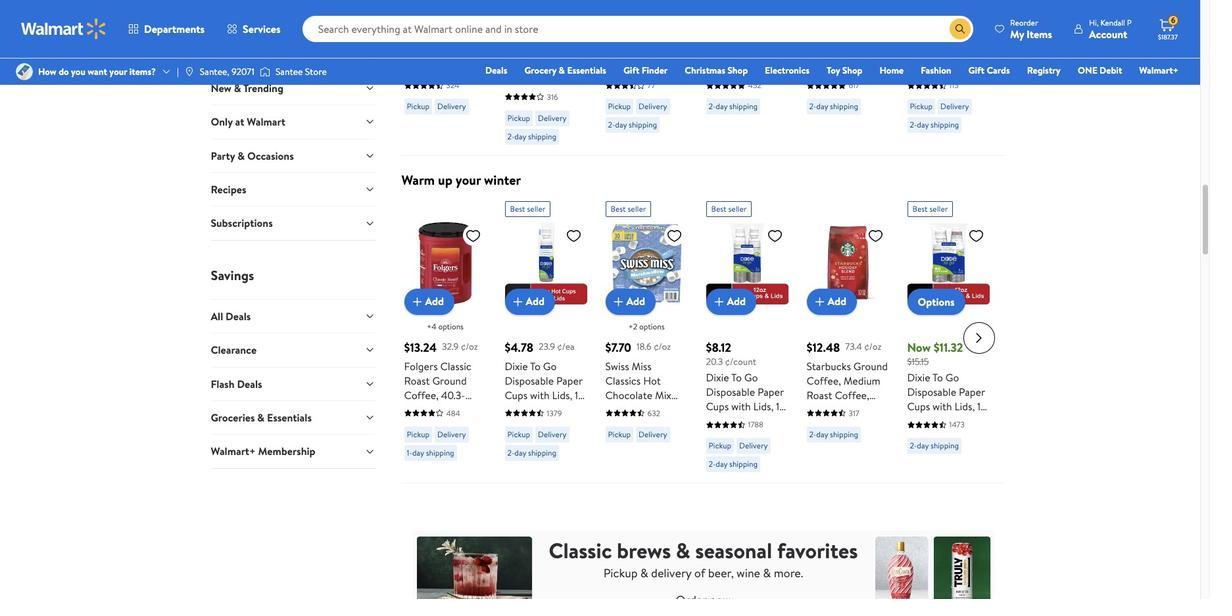 Task type: locate. For each thing, give the bounding box(es) containing it.
2 84.5 from the left
[[836, 12, 854, 26]]

0 vertical spatial essentials
[[568, 64, 607, 77]]

candy up '452'
[[756, 60, 785, 74]]

add for swiss miss classics hot chocolate mix with marshmallows, 30 - 1.38 oz packets image
[[627, 294, 646, 309]]

0 horizontal spatial oz.
[[762, 74, 774, 89]]

$3.96 up the reese's
[[606, 11, 633, 28]]

92071
[[232, 65, 255, 78]]

1 $7.18 from the left
[[707, 11, 730, 28]]

to down 23.9
[[530, 359, 541, 374]]

add to cart image up $12.48
[[812, 294, 828, 310]]

cups inside now $11.32 $15.15 dixie to go disposable paper cups with lids, 12 oz, multicolor, 60 count
[[908, 400, 931, 414]]

ground down the 73.4
[[854, 359, 889, 374]]

add button for dixie to go disposable paper cups with lids, 12 oz, multicolor, 40 count 'image'
[[707, 289, 757, 315]]

next slide for product carousel list image for best seller
[[964, 322, 995, 354]]

count inside now $11.32 $15.15 dixie to go disposable paper cups with lids, 12 oz, multicolor, 60 count
[[908, 429, 936, 443]]

4 best from the left
[[913, 203, 928, 214]]

with inside now $11.32 $15.15 dixie to go disposable paper cups with lids, 12 oz, multicolor, 60 count
[[933, 400, 953, 414]]

shipping down 1473
[[931, 440, 960, 452]]

to inside the $8.12 20.3 ¢/count dixie to go disposable paper cups with lids, 12 oz, multicolor, 40 count
[[732, 371, 742, 385]]

8.5 left the electronics
[[746, 74, 760, 89]]

add button up $4.78
[[505, 289, 556, 315]]

finder
[[642, 64, 668, 77]]

0 horizontal spatial oz,
[[505, 403, 518, 417]]

$13.24
[[404, 339, 437, 356]]

1 horizontal spatial disposable
[[707, 385, 756, 400]]

items?
[[129, 65, 156, 78]]

1 vertical spatial -
[[606, 431, 610, 446]]

count left 1379
[[505, 417, 534, 431]]

product group containing $13.24
[[404, 196, 487, 478]]

best seller
[[510, 203, 546, 214], [611, 203, 647, 214], [712, 203, 747, 214], [913, 203, 949, 214]]

2 options from the left
[[640, 321, 665, 332]]

12 inside the $8.12 20.3 ¢/count dixie to go disposable paper cups with lids, 12 oz, multicolor, 40 count
[[777, 400, 786, 414]]

dixie for $8.12
[[707, 371, 730, 385]]

walmart+ membership
[[211, 444, 316, 459]]

options right +4
[[439, 321, 464, 332]]

1 horizontal spatial candy
[[857, 60, 886, 74]]

dixie inside the $8.12 20.3 ¢/count dixie to go disposable paper cups with lids, 12 oz, multicolor, 40 count
[[707, 371, 730, 385]]

0 horizontal spatial dixie
[[505, 359, 528, 374]]

cups for $4.78
[[505, 388, 528, 403]]

how
[[38, 65, 56, 78]]

add up the "+2" on the right bottom of page
[[627, 294, 646, 309]]

0 horizontal spatial $3.96
[[404, 11, 432, 28]]

cups down $4.78
[[505, 388, 528, 403]]

2 $3.96 from the left
[[606, 11, 633, 28]]

1 next slide for product carousel list image from the top
[[964, 0, 995, 26]]

2 horizontal spatial dixie
[[908, 371, 931, 385]]

3 candy from the left
[[956, 60, 985, 74]]

2 add to cart image from the left
[[712, 294, 728, 310]]

shipping down 317
[[831, 429, 859, 440]]

2 best from the left
[[611, 203, 626, 214]]

¢/oz inside $3.96 39.2 ¢/oz hershey's kisses milk chocolate christmas candy, bag 10.1 oz
[[456, 12, 473, 26]]

bag inside $12.48 73.4 ¢/oz starbucks ground coffee, medium roast coffee, holiday blend, 1 bag (17 oz)
[[807, 417, 824, 431]]

0 horizontal spatial walmart+
[[211, 444, 256, 459]]

1 horizontal spatial oz,
[[707, 414, 719, 429]]

multicolor, left 60
[[923, 414, 972, 429]]

add to cart image up $7.70
[[611, 294, 627, 310]]

go inside the $8.12 20.3 ¢/count dixie to go disposable paper cups with lids, 12 oz, multicolor, 40 count
[[745, 371, 758, 385]]

recipes button
[[211, 172, 375, 206]]

2 horizontal spatial multicolor,
[[923, 414, 972, 429]]

0 horizontal spatial truffles,
[[707, 74, 743, 89]]

holiday up toy at top
[[807, 45, 841, 60]]

1 horizontal spatial 12
[[777, 400, 786, 414]]

chocolate inside $7.18 84.5 ¢/oz lindt lindor holiday milk chocolate candy truffles, 8.5 oz. bag
[[807, 60, 854, 74]]

84.5 for lindor
[[836, 12, 854, 26]]

holiday inside $7.18 84.5 ¢/oz lindt lindor holiday milk chocolate candy truffles, 8.5 oz. bag
[[807, 45, 841, 60]]

1 horizontal spatial classic
[[549, 536, 612, 565]]

lindt inside $7.18 84.5 ¢/oz lindt lindor holiday milk chocolate candy truffles, 8.5 oz. bag
[[807, 31, 830, 45]]

1 horizontal spatial count
[[707, 429, 735, 443]]

10 right home
[[914, 74, 924, 89]]

candy, down butter
[[606, 89, 637, 103]]

1 horizontal spatial roast
[[807, 388, 833, 403]]

2 add from the left
[[526, 294, 545, 309]]

- inside $7.70 18.6 ¢/oz swiss miss classics hot chocolate mix with marshmallows, 30 - 1.38 oz packets
[[606, 431, 610, 446]]

trees
[[606, 74, 630, 89]]

84.5 inside $7.18 84.5 ¢/oz lindt lindor holiday milk chocolate candy truffles, 8.5 oz. bag
[[836, 12, 854, 26]]

(17
[[827, 417, 839, 431]]

0 vertical spatial -
[[908, 74, 912, 89]]

10.1
[[424, 74, 438, 89]]

add up '$8.12' on the right bottom of the page
[[728, 294, 746, 309]]

2 horizontal spatial $3.96
[[908, 11, 935, 28]]

disposable inside the $4.78 23.9 ¢/ea dixie to go disposable paper cups with lids, 12 oz, multicolor, 20 count
[[505, 374, 554, 388]]

classic down 32.9
[[441, 359, 472, 374]]

best for swiss miss classics hot chocolate mix with marshmallows, 30 - 1.38 oz packets image
[[611, 203, 626, 214]]

lids, inside the $4.78 23.9 ¢/ea dixie to go disposable paper cups with lids, 12 oz, multicolor, 20 count
[[553, 388, 573, 403]]

1 gift from the left
[[624, 64, 640, 77]]

 image
[[260, 65, 270, 78]]

2 next slide for product carousel list image from the top
[[964, 322, 995, 354]]

chocolate inside $7.18 84.5 ¢/oz lindt lindor assorted chocolate candy truffles, 8.5 oz. bag
[[707, 60, 754, 74]]

1 shop from the left
[[728, 64, 748, 77]]

12 inside the $4.78 23.9 ¢/ea dixie to go disposable paper cups with lids, 12 oz, multicolor, 20 count
[[575, 388, 584, 403]]

3 add button from the left
[[606, 289, 656, 315]]

product group containing $7.70
[[606, 196, 688, 478]]

disposable down ¢/count
[[707, 385, 756, 400]]

add to cart image
[[510, 294, 526, 310], [611, 294, 627, 310]]

¢/oz for milk
[[656, 12, 673, 26]]

2 horizontal spatial candy
[[956, 60, 985, 74]]

bag down electronics link
[[807, 89, 824, 103]]

1 horizontal spatial  image
[[184, 66, 195, 77]]

cups inside the $8.12 20.3 ¢/count dixie to go disposable paper cups with lids, 12 oz, multicolor, 40 count
[[707, 400, 729, 414]]

your
[[109, 65, 127, 78], [456, 171, 481, 189]]

3 best from the left
[[712, 203, 727, 214]]

0 horizontal spatial $7.18
[[707, 11, 730, 28]]

1 vertical spatial candy,
[[606, 89, 637, 103]]

miss
[[632, 359, 652, 374]]

paper up 60
[[960, 385, 986, 400]]

+2 options
[[629, 321, 665, 332]]

1 seller from the left
[[527, 203, 546, 214]]

1 horizontal spatial lids,
[[754, 400, 774, 414]]

1 vertical spatial deals
[[226, 309, 251, 324]]

10
[[914, 74, 924, 89], [556, 86, 566, 100]]

0 horizontal spatial candy
[[756, 60, 785, 74]]

0 vertical spatial your
[[109, 65, 127, 78]]

$7.18 up toy at top
[[807, 11, 831, 28]]

to inside the $4.78 23.9 ¢/ea dixie to go disposable paper cups with lids, 12 oz, multicolor, 20 count
[[530, 359, 541, 374]]

0 vertical spatial candy,
[[453, 60, 484, 74]]

¢/oz inside $3.96 41.3 ¢/oz reese's milk chocolate peanut butter snack size trees christmas candy, bag 9.6 oz
[[656, 12, 673, 26]]

0 horizontal spatial shop
[[728, 64, 748, 77]]

2 gift from the left
[[969, 64, 985, 77]]

10 right box,
[[556, 86, 566, 100]]

your right want
[[109, 65, 127, 78]]

dixie down 20.3
[[707, 371, 730, 385]]

1 horizontal spatial dixie
[[707, 371, 730, 385]]

lids, for $4.78
[[553, 388, 573, 403]]

departments
[[144, 22, 205, 36]]

seller up the dixie to go disposable paper cups with lids, 12 oz, multicolor, 60 count image
[[930, 203, 949, 214]]

essentials inside dropdown button
[[267, 411, 312, 425]]

items
[[1027, 27, 1053, 41]]

walmart+ inside "dropdown button"
[[211, 444, 256, 459]]

cups
[[505, 388, 528, 403], [707, 400, 729, 414], [908, 400, 931, 414]]

0 horizontal spatial  image
[[16, 63, 33, 80]]

milk
[[642, 31, 661, 45], [942, 31, 961, 45], [565, 43, 584, 57], [404, 45, 424, 60], [844, 45, 863, 60]]

deals right all
[[226, 309, 251, 324]]

&
[[559, 64, 565, 77], [234, 81, 241, 95], [238, 149, 245, 163], [258, 411, 265, 425], [676, 536, 691, 565], [641, 565, 649, 582], [764, 565, 772, 582]]

gift cards link
[[963, 63, 1017, 78]]

walmart+ down groceries
[[211, 444, 256, 459]]

chocolate
[[426, 45, 473, 60], [606, 45, 653, 60], [908, 45, 955, 60], [505, 57, 552, 71], [707, 60, 754, 74], [807, 60, 854, 74], [606, 388, 653, 403]]

1 horizontal spatial add to cart image
[[712, 294, 728, 310]]

seller for swiss miss classics hot chocolate mix with marshmallows, 30 - 1.38 oz packets image
[[628, 203, 647, 214]]

search icon image
[[956, 24, 966, 34]]

multicolor, inside the $4.78 23.9 ¢/ea dixie to go disposable paper cups with lids, 12 oz, multicolor, 20 count
[[520, 403, 569, 417]]

best seller down winter
[[510, 203, 546, 214]]

hi, kendall p account
[[1090, 17, 1133, 41]]

0 horizontal spatial lids,
[[553, 388, 573, 403]]

1 add from the left
[[425, 294, 444, 309]]

add to cart image up '$8.12' on the right bottom of the page
[[712, 294, 728, 310]]

1 horizontal spatial -
[[908, 74, 912, 89]]

truffles, left 617
[[807, 74, 844, 89]]

0 vertical spatial next slide for product carousel list image
[[964, 0, 995, 26]]

3 $3.96 from the left
[[908, 11, 935, 28]]

oz)
[[842, 417, 858, 431]]

seller for dixie to go disposable paper cups with lids, 12 oz, multicolor, 40 count 'image'
[[729, 203, 747, 214]]

1 oz. from the left
[[762, 74, 774, 89]]

0 horizontal spatial add to cart image
[[510, 294, 526, 310]]

dixie down $15.15
[[908, 371, 931, 385]]

add button up '$8.12' on the right bottom of the page
[[707, 289, 757, 315]]

2-day shipping down 317
[[810, 429, 859, 440]]

next slide for product carousel list image for $7.18
[[964, 0, 995, 26]]

1 $3.96 from the left
[[404, 11, 432, 28]]

1 horizontal spatial lindt
[[807, 31, 830, 45]]

with for $11.32
[[933, 400, 953, 414]]

1 horizontal spatial gift
[[969, 64, 985, 77]]

1 vertical spatial holiday
[[807, 403, 841, 417]]

chocolate inside $7.70 18.6 ¢/oz swiss miss classics hot chocolate mix with marshmallows, 30 - 1.38 oz packets
[[606, 388, 653, 403]]

¢/oz inside $12.48 73.4 ¢/oz starbucks ground coffee, medium roast coffee, holiday blend, 1 bag (17 oz)
[[865, 340, 882, 354]]

add button up $12.48
[[807, 289, 858, 315]]

santee,
[[200, 65, 230, 78]]

paper inside the $8.12 20.3 ¢/count dixie to go disposable paper cups with lids, 12 oz, multicolor, 40 count
[[758, 385, 784, 400]]

membership
[[258, 444, 316, 459]]

lids, inside the $8.12 20.3 ¢/count dixie to go disposable paper cups with lids, 12 oz, multicolor, 40 count
[[754, 400, 774, 414]]

multicolor, inside the $8.12 20.3 ¢/count dixie to go disposable paper cups with lids, 12 oz, multicolor, 40 count
[[722, 414, 771, 429]]

add for dixie to go disposable paper cups with lids, 12 oz, multicolor, 40 count 'image'
[[728, 294, 746, 309]]

2 shop from the left
[[843, 64, 863, 77]]

deals for flash deals
[[237, 377, 262, 391]]

add button up the "+2" on the right bottom of page
[[606, 289, 656, 315]]

$3.96 for $3.96 39.2 ¢/oz hershey's kisses milk chocolate christmas candy, bag 10.1 oz
[[404, 11, 432, 28]]

one
[[1079, 64, 1098, 77]]

oz, inside the $4.78 23.9 ¢/ea dixie to go disposable paper cups with lids, 12 oz, multicolor, 20 count
[[505, 403, 518, 417]]

2 best seller from the left
[[611, 203, 647, 214]]

essentials
[[568, 64, 607, 77], [267, 411, 312, 425]]

1 horizontal spatial shop
[[843, 64, 863, 77]]

1 lindt from the left
[[707, 31, 730, 45]]

32.9
[[442, 340, 459, 354]]

+4 options
[[427, 321, 464, 332]]

1 horizontal spatial truffles,
[[807, 74, 844, 89]]

registry link
[[1022, 63, 1067, 78]]

starbucks ground coffee, medium roast coffee, holiday blend, 1 bag (17 oz) image
[[807, 222, 889, 304]]

hi,
[[1090, 17, 1099, 28]]

41.3
[[639, 12, 654, 26]]

truffles, inside $7.18 84.5 ¢/oz lindt lindor holiday milk chocolate candy truffles, 8.5 oz. bag
[[807, 74, 844, 89]]

1
[[875, 403, 878, 417]]

0 horizontal spatial go
[[543, 359, 557, 374]]

dixie to go disposable paper cups with lids, 12 oz, multicolor, 20 count image
[[505, 222, 587, 304]]

add button for the starbucks ground coffee, medium roast coffee, holiday blend, 1 bag (17 oz) image
[[807, 289, 858, 315]]

candy up 115
[[956, 60, 985, 74]]

deals inside all deals dropdown button
[[226, 309, 251, 324]]

$13.24 32.9 ¢/oz folgers classic roast ground coffee, 40.3- ounce
[[404, 339, 478, 417]]

1 vertical spatial your
[[456, 171, 481, 189]]

disposable inside the $8.12 20.3 ¢/count dixie to go disposable paper cups with lids, 12 oz, multicolor, 40 count
[[707, 385, 756, 400]]

& right grocery
[[559, 64, 565, 77]]

2 holiday from the top
[[807, 403, 841, 417]]

oz. inside $7.18 84.5 ¢/oz lindt lindor holiday milk chocolate candy truffles, 8.5 oz. bag
[[863, 74, 875, 89]]

¢/ounces
[[524, 27, 560, 40]]

1 add to cart image from the left
[[410, 294, 425, 310]]

add button
[[404, 289, 455, 315], [505, 289, 556, 315], [606, 289, 656, 315], [707, 289, 757, 315], [807, 289, 858, 315]]

2 horizontal spatial disposable
[[908, 385, 957, 400]]

0 horizontal spatial options
[[439, 321, 464, 332]]

cups inside the $4.78 23.9 ¢/ea dixie to go disposable paper cups with lids, 12 oz, multicolor, 20 count
[[505, 388, 528, 403]]

¢/oz for classic
[[461, 340, 478, 354]]

oz, left 1379
[[505, 403, 518, 417]]

product group
[[404, 0, 487, 150], [505, 0, 587, 150], [606, 0, 688, 150], [707, 0, 789, 150], [807, 0, 889, 150], [908, 0, 990, 150], [404, 196, 487, 478], [505, 196, 587, 478], [606, 196, 688, 478], [707, 196, 789, 478], [807, 196, 889, 478], [908, 196, 990, 478]]

1 vertical spatial essentials
[[267, 411, 312, 425]]

$3.96 inside $3.96 m&m's milk chocolate christmas candy - 10 oz bag
[[908, 11, 935, 28]]

walmart+ for walmart+ membership
[[211, 444, 256, 459]]

1 candy from the left
[[756, 60, 785, 74]]

2 horizontal spatial go
[[946, 371, 960, 385]]

1 horizontal spatial 8.5
[[847, 74, 860, 89]]

1 horizontal spatial go
[[745, 371, 758, 385]]

2 horizontal spatial lids,
[[955, 400, 976, 414]]

roast inside $13.24 32.9 ¢/oz folgers classic roast ground coffee, 40.3- ounce
[[404, 374, 430, 388]]

grocery & essentials link
[[519, 63, 613, 78]]

¢/oz inside $7.18 84.5 ¢/oz lindt lindor holiday milk chocolate candy truffles, 8.5 oz. bag
[[856, 12, 873, 26]]

bag down the christmas shop
[[707, 89, 724, 103]]

1 truffles, from the left
[[707, 74, 743, 89]]

roast down starbucks at the right bottom of the page
[[807, 388, 833, 403]]

oz. inside $7.18 84.5 ¢/oz lindt lindor assorted chocolate candy truffles, 8.5 oz. bag
[[762, 74, 774, 89]]

count left 1473
[[908, 429, 936, 443]]

multicolor, for $4.78
[[520, 403, 569, 417]]

add for the folgers classic roast ground coffee, 40.3-ounce image
[[425, 294, 444, 309]]

add to cart image for the starbucks ground coffee, medium roast coffee, holiday blend, 1 bag (17 oz) image
[[812, 294, 828, 310]]

ground inside $12.48 73.4 ¢/oz starbucks ground coffee, medium roast coffee, holiday blend, 1 bag (17 oz)
[[854, 359, 889, 374]]

new
[[211, 81, 232, 95]]

essentials for groceries & essentials
[[267, 411, 312, 425]]

swiss miss classics hot chocolate mix with marshmallows, 30 - 1.38 oz packets image
[[606, 222, 688, 304]]

2 horizontal spatial count
[[908, 429, 936, 443]]

$7.18 for lindt lindor holiday milk chocolate candy truffles, 8.5 oz. bag
[[807, 11, 831, 28]]

0 horizontal spatial ground
[[433, 374, 467, 388]]

folgers
[[404, 359, 438, 374]]

disposable
[[505, 374, 554, 388], [707, 385, 756, 400], [908, 385, 957, 400]]

product group containing $4.78
[[505, 196, 587, 478]]

2 truffles, from the left
[[807, 74, 844, 89]]

0 horizontal spatial disposable
[[505, 374, 554, 388]]

shop up 617
[[843, 64, 863, 77]]

1 horizontal spatial add to cart image
[[611, 294, 627, 310]]

only
[[211, 115, 233, 129]]

1 horizontal spatial options
[[640, 321, 665, 332]]

to for $8.12
[[732, 371, 742, 385]]

pickup inside classic brews & seasonal favorites pickup & delivery of beer, wine & more.
[[604, 565, 638, 582]]

to
[[530, 359, 541, 374], [732, 371, 742, 385], [933, 371, 944, 385]]

shop down assorted
[[728, 64, 748, 77]]

¢/oz inside $13.24 32.9 ¢/oz folgers classic roast ground coffee, 40.3- ounce
[[461, 340, 478, 354]]

$1.97
[[505, 11, 530, 28]]

bag inside $3.96 39.2 ¢/oz hershey's kisses milk chocolate christmas candy, bag 10.1 oz
[[404, 74, 422, 89]]

2 horizontal spatial 12
[[978, 400, 987, 414]]

0 horizontal spatial roast
[[404, 374, 430, 388]]

1 horizontal spatial 10
[[914, 74, 924, 89]]

$187.37
[[1159, 32, 1179, 41]]

disposable for $8.12
[[707, 385, 756, 400]]

3 add to cart image from the left
[[812, 294, 828, 310]]

with up 1473
[[933, 400, 953, 414]]

2-day shipping down 1379
[[508, 447, 557, 458]]

oz, right 1
[[908, 414, 921, 429]]

0 horizontal spatial essentials
[[267, 411, 312, 425]]

317
[[849, 408, 860, 419]]

8.5 inside $7.18 84.5 ¢/oz lindt lindor assorted chocolate candy truffles, 8.5 oz. bag
[[746, 74, 760, 89]]

butter
[[606, 60, 635, 74]]

seller up dixie to go disposable paper cups with lids, 12 oz, multicolor, 20 count image
[[527, 203, 546, 214]]

best for dixie to go disposable paper cups with lids, 12 oz, multicolor, 20 count image
[[510, 203, 526, 214]]

bag left 10.1
[[404, 74, 422, 89]]

1-
[[407, 447, 413, 458]]

candy up 617
[[857, 60, 886, 74]]

add button for swiss miss classics hot chocolate mix with marshmallows, 30 - 1.38 oz packets image
[[606, 289, 656, 315]]

delivery down 1379
[[538, 429, 567, 440]]

oz, inside the $8.12 20.3 ¢/count dixie to go disposable paper cups with lids, 12 oz, multicolor, 40 count
[[707, 414, 719, 429]]

best seller up swiss miss classics hot chocolate mix with marshmallows, 30 - 1.38 oz packets image
[[611, 203, 647, 214]]

bag left (17
[[807, 417, 824, 431]]

$3.96 inside $3.96 39.2 ¢/oz hershey's kisses milk chocolate christmas candy, bag 10.1 oz
[[404, 11, 432, 28]]

1 horizontal spatial $3.96
[[606, 11, 633, 28]]

2 lindt from the left
[[807, 31, 830, 45]]

home
[[880, 64, 904, 77]]

0 horizontal spatial add to cart image
[[410, 294, 425, 310]]

dixie inside the $4.78 23.9 ¢/ea dixie to go disposable paper cups with lids, 12 oz, multicolor, 20 count
[[505, 359, 528, 374]]

add to favorites list, swiss miss classics hot chocolate mix with marshmallows, 30 - 1.38 oz packets image
[[667, 227, 683, 244]]

disposable inside now $11.32 $15.15 dixie to go disposable paper cups with lids, 12 oz, multicolor, 60 count
[[908, 385, 957, 400]]

1 vertical spatial next slide for product carousel list image
[[964, 322, 995, 354]]

all deals button
[[211, 299, 375, 333]]

warm up your winter
[[402, 171, 521, 189]]

go for $4.78
[[543, 359, 557, 374]]

grocery & essentials
[[525, 64, 607, 77]]

& right groceries
[[258, 411, 265, 425]]

1 options from the left
[[439, 321, 464, 332]]

gift inside "link"
[[969, 64, 985, 77]]

oz, for $4.78
[[505, 403, 518, 417]]

oz,
[[505, 403, 518, 417], [707, 414, 719, 429], [908, 414, 921, 429]]

1 84.5 from the left
[[735, 12, 753, 26]]

add up 23.9
[[526, 294, 545, 309]]

0 horizontal spatial 8.5
[[746, 74, 760, 89]]

candy inside $7.18 84.5 ¢/oz lindt lindor holiday milk chocolate candy truffles, 8.5 oz. bag
[[857, 60, 886, 74]]

0 horizontal spatial multicolor,
[[520, 403, 569, 417]]

multicolor, inside now $11.32 $15.15 dixie to go disposable paper cups with lids, 12 oz, multicolor, 60 count
[[923, 414, 972, 429]]

add to cart image
[[410, 294, 425, 310], [712, 294, 728, 310], [812, 294, 828, 310]]

4 add from the left
[[728, 294, 746, 309]]

paper inside the $4.78 23.9 ¢/ea dixie to go disposable paper cups with lids, 12 oz, multicolor, 20 count
[[557, 374, 583, 388]]

shipping down 617
[[831, 101, 859, 112]]

with up 1379
[[531, 388, 550, 403]]

0 vertical spatial walmart+
[[1140, 64, 1179, 77]]

folgers classic roast ground coffee, 40.3-ounce image
[[404, 222, 487, 304]]

0 vertical spatial holiday
[[807, 45, 841, 60]]

$7.18 inside $7.18 84.5 ¢/oz lindt lindor holiday milk chocolate candy truffles, 8.5 oz. bag
[[807, 11, 831, 28]]

go inside the $4.78 23.9 ¢/ea dixie to go disposable paper cups with lids, 12 oz, multicolor, 20 count
[[543, 359, 557, 374]]

ground up 484
[[433, 374, 467, 388]]

delivery down 632
[[639, 429, 668, 440]]

$4.78
[[505, 339, 534, 356]]

4 best seller from the left
[[913, 203, 949, 214]]

2 add button from the left
[[505, 289, 556, 315]]

cups right 1
[[908, 400, 931, 414]]

walmart+
[[1140, 64, 1179, 77], [211, 444, 256, 459]]

4 seller from the left
[[930, 203, 949, 214]]

count inside the $8.12 20.3 ¢/count dixie to go disposable paper cups with lids, 12 oz, multicolor, 40 count
[[707, 429, 735, 443]]

1 holiday from the top
[[807, 45, 841, 60]]

next slide for product carousel list image
[[964, 0, 995, 26], [964, 322, 995, 354]]

1 best seller from the left
[[510, 203, 546, 214]]

2 horizontal spatial oz,
[[908, 414, 921, 429]]

0 horizontal spatial candy,
[[453, 60, 484, 74]]

40.3-
[[441, 388, 466, 403]]

now
[[908, 339, 932, 356]]

& left of
[[676, 536, 691, 565]]

next slide for product carousel list image right $11.32
[[964, 322, 995, 354]]

- right home
[[908, 74, 912, 89]]

with up 1.38
[[606, 403, 625, 417]]

1 8.5 from the left
[[746, 74, 760, 89]]

2 seller from the left
[[628, 203, 647, 214]]

add
[[425, 294, 444, 309], [526, 294, 545, 309], [627, 294, 646, 309], [728, 294, 746, 309], [828, 294, 847, 309]]

2 vertical spatial deals
[[237, 377, 262, 391]]

shop for christmas shop
[[728, 64, 748, 77]]

452
[[749, 80, 762, 91]]

hershey's
[[404, 31, 449, 45]]

1 add button from the left
[[404, 289, 455, 315]]

 image right |
[[184, 66, 195, 77]]

5 add from the left
[[828, 294, 847, 309]]

you
[[71, 65, 85, 78]]

lindt for holiday
[[807, 31, 830, 45]]

paper up 20
[[557, 374, 583, 388]]

coffee, down folgers
[[404, 388, 439, 403]]

truffles, down assorted
[[707, 74, 743, 89]]

8.5
[[746, 74, 760, 89], [847, 74, 860, 89]]

$7.18 up assorted
[[707, 11, 730, 28]]

1 horizontal spatial multicolor,
[[722, 414, 771, 429]]

gift for gift finder
[[624, 64, 640, 77]]

deals up 6.6
[[486, 64, 508, 77]]

2 add to cart image from the left
[[611, 294, 627, 310]]

options
[[918, 295, 955, 309]]

deals inside flash deals dropdown button
[[237, 377, 262, 391]]

1 horizontal spatial 84.5
[[836, 12, 854, 26]]

size
[[667, 60, 685, 74]]

bag left 9.6
[[640, 89, 657, 103]]

0 horizontal spatial -
[[606, 431, 610, 446]]

medium
[[844, 374, 881, 388]]

lids, up 1788
[[754, 400, 774, 414]]

$3.96 m&m's milk chocolate christmas candy - 10 oz bag
[[908, 11, 985, 89]]

paper for $4.78
[[557, 374, 583, 388]]

2 horizontal spatial paper
[[960, 385, 986, 400]]

with inside $7.70 18.6 ¢/oz swiss miss classics hot chocolate mix with marshmallows, 30 - 1.38 oz packets
[[606, 403, 625, 417]]

0 horizontal spatial to
[[530, 359, 541, 374]]

best seller up the dixie to go disposable paper cups with lids, 12 oz, multicolor, 60 count image
[[913, 203, 949, 214]]

0 horizontal spatial paper
[[557, 374, 583, 388]]

your right up
[[456, 171, 481, 189]]

count inside the $4.78 23.9 ¢/ea dixie to go disposable paper cups with lids, 12 oz, multicolor, 20 count
[[505, 417, 534, 431]]

add to favorites list, folgers classic roast ground coffee, 40.3-ounce image
[[466, 227, 481, 244]]

1 horizontal spatial cups
[[707, 400, 729, 414]]

 image for how do you want your items?
[[16, 63, 33, 80]]

0 horizontal spatial classic
[[441, 359, 472, 374]]

12 inside now $11.32 $15.15 dixie to go disposable paper cups with lids, 12 oz, multicolor, 60 count
[[978, 400, 987, 414]]

0 horizontal spatial lindt
[[707, 31, 730, 45]]

subscriptions button
[[211, 206, 375, 240]]

0 horizontal spatial 10
[[556, 86, 566, 100]]

seller up dixie to go disposable paper cups with lids, 12 oz, multicolor, 40 count 'image'
[[729, 203, 747, 214]]

1 horizontal spatial ground
[[854, 359, 889, 374]]

how do you want your items?
[[38, 65, 156, 78]]

grocery
[[525, 64, 557, 77]]

best seller up dixie to go disposable paper cups with lids, 12 oz, multicolor, 40 count 'image'
[[712, 203, 747, 214]]

0 horizontal spatial cups
[[505, 388, 528, 403]]

1 horizontal spatial candy,
[[606, 89, 637, 103]]

$3.96 for $3.96 m&m's milk chocolate christmas candy - 10 oz bag
[[908, 11, 935, 28]]

$8.12 20.3 ¢/count dixie to go disposable paper cups with lids, 12 oz, multicolor, 40 count
[[707, 339, 786, 443]]

dixie down $4.78
[[505, 359, 528, 374]]

1 horizontal spatial to
[[732, 371, 742, 385]]

registry
[[1028, 64, 1061, 77]]

best up the dixie to go disposable paper cups with lids, 12 oz, multicolor, 60 count image
[[913, 203, 928, 214]]

2 oz. from the left
[[863, 74, 875, 89]]

oz. right '452'
[[762, 74, 774, 89]]

starbucks
[[807, 359, 852, 374]]

0 horizontal spatial gift
[[624, 64, 640, 77]]

1 horizontal spatial essentials
[[568, 64, 607, 77]]

roast inside $12.48 73.4 ¢/oz starbucks ground coffee, medium roast coffee, holiday blend, 1 bag (17 oz)
[[807, 388, 833, 403]]

3 seller from the left
[[729, 203, 747, 214]]

5 add button from the left
[[807, 289, 858, 315]]

seasonal
[[696, 536, 773, 565]]

chocolate inside $3.96 41.3 ¢/oz reese's milk chocolate peanut butter snack size trees christmas candy, bag 9.6 oz
[[606, 45, 653, 60]]

disposable down $15.15
[[908, 385, 957, 400]]

2 8.5 from the left
[[847, 74, 860, 89]]

1 vertical spatial classic
[[549, 536, 612, 565]]

options for +2 options
[[640, 321, 665, 332]]

walmart image
[[21, 18, 107, 39]]

10 inside $3.96 m&m's milk chocolate christmas candy - 10 oz bag
[[914, 74, 924, 89]]

one debit link
[[1073, 63, 1129, 78]]

3 best seller from the left
[[712, 203, 747, 214]]

add for dixie to go disposable paper cups with lids, 12 oz, multicolor, 20 count image
[[526, 294, 545, 309]]

1 horizontal spatial oz.
[[863, 74, 875, 89]]

with inside the $4.78 23.9 ¢/ea dixie to go disposable paper cups with lids, 12 oz, multicolor, 20 count
[[531, 388, 550, 403]]

0 horizontal spatial 12
[[575, 388, 584, 403]]

$7.18 inside $7.18 84.5 ¢/oz lindt lindor assorted chocolate candy truffles, 8.5 oz. bag
[[707, 11, 730, 28]]

2 $7.18 from the left
[[807, 11, 831, 28]]

dixie inside now $11.32 $15.15 dixie to go disposable paper cups with lids, 12 oz, multicolor, 60 count
[[908, 371, 931, 385]]

2 horizontal spatial add to cart image
[[812, 294, 828, 310]]

-
[[908, 74, 912, 89], [606, 431, 610, 446]]

1 horizontal spatial $7.18
[[807, 11, 831, 28]]

$3.96 inside $3.96 41.3 ¢/oz reese's milk chocolate peanut butter snack size trees christmas candy, bag 9.6 oz
[[606, 11, 633, 28]]

0 horizontal spatial count
[[505, 417, 534, 431]]

wine
[[737, 565, 761, 582]]

multicolor, for $8.12
[[722, 414, 771, 429]]

1 vertical spatial walmart+
[[211, 444, 256, 459]]

oz inside $3.96 39.2 ¢/oz hershey's kisses milk chocolate christmas candy, bag 10.1 oz
[[441, 74, 451, 89]]

4 add button from the left
[[707, 289, 757, 315]]

oz right 9.6
[[675, 89, 685, 103]]

2 horizontal spatial to
[[933, 371, 944, 385]]

2 horizontal spatial cups
[[908, 400, 931, 414]]

to inside now $11.32 $15.15 dixie to go disposable paper cups with lids, 12 oz, multicolor, 60 count
[[933, 371, 944, 385]]

1379
[[547, 408, 562, 419]]

1 horizontal spatial paper
[[758, 385, 784, 400]]

classic left the brews at bottom right
[[549, 536, 612, 565]]

¢/oz for lindor
[[755, 12, 772, 26]]

1 horizontal spatial your
[[456, 171, 481, 189]]

2 candy from the left
[[857, 60, 886, 74]]

 image
[[16, 63, 33, 80], [184, 66, 195, 77]]

hot
[[644, 374, 661, 388]]

oz inside $1.97 29.8 ¢/ounces queen anne milk chocolate cordial cherries, 6.6 oz box, 10 pieces
[[521, 86, 532, 100]]

brews
[[617, 536, 671, 565]]

+2
[[629, 321, 638, 332]]

delivery down '316'
[[538, 112, 567, 123]]

0 vertical spatial deals
[[486, 64, 508, 77]]

0 horizontal spatial 84.5
[[735, 12, 753, 26]]

bag
[[404, 74, 422, 89], [939, 74, 957, 89], [640, 89, 657, 103], [707, 89, 724, 103], [807, 89, 824, 103], [807, 417, 824, 431]]

0 vertical spatial classic
[[441, 359, 472, 374]]

¢/oz inside $7.70 18.6 ¢/oz swiss miss classics hot chocolate mix with marshmallows, 30 - 1.38 oz packets
[[654, 340, 671, 354]]

reorder
[[1011, 17, 1039, 28]]

new & trending
[[211, 81, 284, 95]]

with up 1788
[[732, 400, 751, 414]]

1 best from the left
[[510, 203, 526, 214]]

deals right flash
[[237, 377, 262, 391]]

1 add to cart image from the left
[[510, 294, 526, 310]]

3 add from the left
[[627, 294, 646, 309]]

best seller for dixie to go disposable paper cups with lids, 12 oz, multicolor, 40 count 'image'
[[712, 203, 747, 214]]



Task type: describe. For each thing, give the bounding box(es) containing it.
2-day shipping down 1788
[[709, 459, 758, 470]]

add button for the folgers classic roast ground coffee, 40.3-ounce image
[[404, 289, 455, 315]]

recipes
[[211, 182, 246, 197]]

candy inside $3.96 m&m's milk chocolate christmas candy - 10 oz bag
[[956, 60, 985, 74]]

$3.96 41.3 ¢/oz reese's milk chocolate peanut butter snack size trees christmas candy, bag 9.6 oz
[[606, 11, 687, 103]]

anne
[[539, 43, 562, 57]]

1473
[[950, 419, 965, 430]]

cordial
[[505, 71, 538, 86]]

2-day shipping down '452'
[[709, 101, 758, 112]]

shipping down '452'
[[730, 101, 758, 112]]

add to cart image for the folgers classic roast ground coffee, 40.3-ounce image
[[410, 294, 425, 310]]

ground inside $13.24 32.9 ¢/oz folgers classic roast ground coffee, 40.3- ounce
[[433, 374, 467, 388]]

bag inside $3.96 m&m's milk chocolate christmas candy - 10 oz bag
[[939, 74, 957, 89]]

12 for $8.12
[[777, 400, 786, 414]]

christmas inside $3.96 m&m's milk chocolate christmas candy - 10 oz bag
[[908, 60, 954, 74]]

20.3
[[707, 355, 723, 368]]

add for the starbucks ground coffee, medium roast coffee, holiday blend, 1 bag (17 oz) image
[[828, 294, 847, 309]]

pieces
[[505, 100, 534, 115]]

add to favorites list, dixie to go disposable paper cups with lids, 12 oz, multicolor, 20 count image
[[566, 227, 582, 244]]

assorted
[[707, 45, 747, 60]]

party & occasions button
[[211, 139, 375, 172]]

departments button
[[117, 13, 216, 45]]

$7.18 84.5 ¢/oz lindt lindor holiday milk chocolate candy truffles, 8.5 oz. bag
[[807, 11, 886, 103]]

santee, 92071
[[200, 65, 255, 78]]

oz, for $8.12
[[707, 414, 719, 429]]

oz
[[632, 431, 645, 446]]

groceries & essentials button
[[211, 401, 375, 435]]

only at walmart
[[211, 115, 286, 129]]

seller for the dixie to go disposable paper cups with lids, 12 oz, multicolor, 60 count image
[[930, 203, 949, 214]]

peanut
[[655, 45, 687, 60]]

m&m's
[[908, 31, 939, 45]]

paper inside now $11.32 $15.15 dixie to go disposable paper cups with lids, 12 oz, multicolor, 60 count
[[960, 385, 986, 400]]

8.5 inside $7.18 84.5 ¢/oz lindt lindor holiday milk chocolate candy truffles, 8.5 oz. bag
[[847, 74, 860, 89]]

cups for $8.12
[[707, 400, 729, 414]]

delivery down 77
[[639, 101, 668, 112]]

¢/oz for miss
[[654, 340, 671, 354]]

add button for dixie to go disposable paper cups with lids, 12 oz, multicolor, 20 count image
[[505, 289, 556, 315]]

shipping down 77
[[629, 119, 658, 130]]

seller for dixie to go disposable paper cups with lids, 12 oz, multicolor, 20 count image
[[527, 203, 546, 214]]

of
[[695, 565, 706, 582]]

$3.96 39.2 ¢/oz hershey's kisses milk chocolate christmas candy, bag 10.1 oz
[[404, 11, 484, 89]]

9.6
[[659, 89, 672, 103]]

30
[[675, 417, 687, 431]]

count for $8.12
[[707, 429, 735, 443]]

73.4
[[846, 340, 863, 354]]

¢/oz for kisses
[[456, 12, 473, 26]]

all
[[211, 309, 223, 324]]

shipping down 115
[[931, 119, 960, 130]]

¢/ea
[[558, 340, 575, 354]]

¢/count
[[726, 355, 757, 368]]

paper for $8.12
[[758, 385, 784, 400]]

store
[[305, 65, 327, 78]]

with for 23.9
[[531, 388, 550, 403]]

classic inside classic brews & seasonal favorites pickup & delivery of beer, wine & more.
[[549, 536, 612, 565]]

box,
[[534, 86, 554, 100]]

lindt for assorted
[[707, 31, 730, 45]]

toy shop
[[827, 64, 863, 77]]

product group containing $8.12
[[707, 196, 789, 478]]

clearance button
[[211, 333, 375, 367]]

candy inside $7.18 84.5 ¢/oz lindt lindor assorted chocolate candy truffles, 8.5 oz. bag
[[756, 60, 785, 74]]

¢/oz for lindor
[[856, 12, 873, 26]]

shipping down pieces
[[529, 131, 557, 142]]

candy, inside $3.96 41.3 ¢/oz reese's milk chocolate peanut butter snack size trees christmas candy, bag 9.6 oz
[[606, 89, 637, 103]]

bag inside $7.18 84.5 ¢/oz lindt lindor holiday milk chocolate candy truffles, 8.5 oz. bag
[[807, 89, 824, 103]]

coffee, up 317
[[835, 388, 870, 403]]

deals for all deals
[[226, 309, 251, 324]]

lindor
[[833, 31, 872, 45]]

best seller for dixie to go disposable paper cups with lids, 12 oz, multicolor, 20 count image
[[510, 203, 546, 214]]

oz, inside now $11.32 $15.15 dixie to go disposable paper cups with lids, 12 oz, multicolor, 60 count
[[908, 414, 921, 429]]

oz inside $3.96 m&m's milk chocolate christmas candy - 10 oz bag
[[927, 74, 937, 89]]

1-day shipping
[[407, 447, 455, 458]]

 image for santee, 92071
[[184, 66, 195, 77]]

delivery down 484
[[438, 429, 466, 440]]

23.9
[[539, 340, 555, 354]]

¢/oz for ground
[[865, 340, 882, 354]]

- inside $3.96 m&m's milk chocolate christmas candy - 10 oz bag
[[908, 74, 912, 89]]

milk inside $7.18 84.5 ¢/oz lindt lindor holiday milk chocolate candy truffles, 8.5 oz. bag
[[844, 45, 863, 60]]

disposable for $4.78
[[505, 374, 554, 388]]

dixie for $4.78
[[505, 359, 528, 374]]

chocolate inside $1.97 29.8 ¢/ounces queen anne milk chocolate cordial cherries, 6.6 oz box, 10 pieces
[[505, 57, 552, 71]]

all deals
[[211, 309, 251, 324]]

10 inside $1.97 29.8 ¢/ounces queen anne milk chocolate cordial cherries, 6.6 oz box, 10 pieces
[[556, 86, 566, 100]]

2-day shipping down pieces
[[508, 131, 557, 142]]

pickup & delivery of beer, wine & more. from classic brews to seasonal favorites. order now. image
[[412, 515, 995, 600]]

with for 18.6
[[606, 403, 625, 417]]

walmart+ for walmart+
[[1140, 64, 1179, 77]]

holiday inside $12.48 73.4 ¢/oz starbucks ground coffee, medium roast coffee, holiday blend, 1 bag (17 oz)
[[807, 403, 841, 417]]

add to cart image for dixie to go disposable paper cups with lids, 12 oz, multicolor, 40 count 'image'
[[712, 294, 728, 310]]

reorder my items
[[1011, 17, 1053, 41]]

winter
[[484, 171, 521, 189]]

kendall
[[1101, 17, 1126, 28]]

do
[[59, 65, 69, 78]]

add to cart image for delivery
[[510, 294, 526, 310]]

add to cart image for 632
[[611, 294, 627, 310]]

essentials for grocery & essentials
[[568, 64, 607, 77]]

6.6
[[505, 86, 519, 100]]

to for $4.78
[[530, 359, 541, 374]]

& right "wine"
[[764, 565, 772, 582]]

packets
[[647, 431, 682, 446]]

best seller for swiss miss classics hot chocolate mix with marshmallows, 30 - 1.38 oz packets image
[[611, 203, 647, 214]]

1.38
[[612, 431, 629, 446]]

milk inside $3.96 m&m's milk chocolate christmas candy - 10 oz bag
[[942, 31, 961, 45]]

go for $8.12
[[745, 371, 758, 385]]

gift for gift cards
[[969, 64, 985, 77]]

milk inside $3.96 39.2 ¢/oz hershey's kisses milk chocolate christmas candy, bag 10.1 oz
[[404, 45, 424, 60]]

best for the dixie to go disposable paper cups with lids, 12 oz, multicolor, 60 count image
[[913, 203, 928, 214]]

truffles, inside $7.18 84.5 ¢/oz lindt lindor assorted chocolate candy truffles, 8.5 oz. bag
[[707, 74, 743, 89]]

shipping down 1788
[[730, 459, 758, 470]]

flash deals
[[211, 377, 262, 391]]

Walmart Site-Wide search field
[[303, 16, 974, 42]]

add to favorites list, dixie to go disposable paper cups with lids, 12 oz, multicolor, 40 count image
[[768, 227, 784, 244]]

product group containing $1.97
[[505, 0, 587, 150]]

groceries
[[211, 411, 255, 425]]

& left delivery
[[641, 565, 649, 582]]

walmart+ membership button
[[211, 435, 375, 468]]

lindor
[[732, 31, 761, 45]]

product group containing now $11.32
[[908, 196, 990, 478]]

6 $187.37
[[1159, 15, 1179, 41]]

coffee, inside $13.24 32.9 ¢/oz folgers classic roast ground coffee, 40.3- ounce
[[404, 388, 439, 403]]

2-day shipping down 617
[[810, 101, 859, 112]]

$11.32
[[934, 339, 964, 356]]

at
[[235, 115, 245, 129]]

6
[[1172, 15, 1176, 26]]

walmart+ link
[[1134, 63, 1185, 78]]

favorites
[[778, 536, 859, 565]]

delivery down 324
[[438, 101, 466, 112]]

& right party
[[238, 149, 245, 163]]

deals inside deals link
[[486, 64, 508, 77]]

add to favorites list, dixie to go disposable paper cups with lids, 12 oz, multicolor, 60 count image
[[969, 227, 985, 244]]

mix
[[655, 388, 672, 403]]

84.5 for lindor
[[735, 12, 753, 26]]

60
[[975, 414, 987, 429]]

go inside now $11.32 $15.15 dixie to go disposable paper cups with lids, 12 oz, multicolor, 60 count
[[946, 371, 960, 385]]

christmas inside $3.96 39.2 ¢/oz hershey's kisses milk chocolate christmas candy, bag 10.1 oz
[[404, 60, 450, 74]]

dixie to go disposable paper cups with lids, 12 oz, multicolor, 60 count image
[[908, 222, 990, 304]]

delivery down 1788
[[740, 440, 768, 452]]

shipping down 1379
[[529, 447, 557, 458]]

candy, inside $3.96 39.2 ¢/oz hershey's kisses milk chocolate christmas candy, bag 10.1 oz
[[453, 60, 484, 74]]

milk inside $3.96 41.3 ¢/oz reese's milk chocolate peanut butter snack size trees christmas candy, bag 9.6 oz
[[642, 31, 661, 45]]

my
[[1011, 27, 1025, 41]]

617
[[849, 80, 860, 91]]

party & occasions
[[211, 149, 294, 163]]

ounce
[[404, 403, 435, 417]]

classic inside $13.24 32.9 ¢/oz folgers classic roast ground coffee, 40.3- ounce
[[441, 359, 472, 374]]

2-day shipping down 77
[[608, 119, 658, 130]]

christmas inside $3.96 41.3 ¢/oz reese's milk chocolate peanut butter snack size trees christmas candy, bag 9.6 oz
[[632, 74, 678, 89]]

swiss
[[606, 359, 630, 374]]

shipping right 1-
[[426, 447, 455, 458]]

party
[[211, 149, 235, 163]]

Search search field
[[303, 16, 974, 42]]

484
[[447, 408, 461, 419]]

services
[[243, 22, 281, 36]]

kisses
[[451, 31, 478, 45]]

with for 20.3
[[732, 400, 751, 414]]

options for +4 options
[[439, 321, 464, 332]]

services button
[[216, 13, 292, 45]]

up
[[438, 171, 453, 189]]

best seller for the dixie to go disposable paper cups with lids, 12 oz, multicolor, 60 count image
[[913, 203, 949, 214]]

home link
[[874, 63, 910, 78]]

0 horizontal spatial your
[[109, 65, 127, 78]]

12 for $4.78
[[575, 388, 584, 403]]

account
[[1090, 27, 1128, 41]]

count for $4.78
[[505, 417, 534, 431]]

2-day shipping down 1473
[[911, 440, 960, 452]]

flash
[[211, 377, 235, 391]]

occasions
[[247, 149, 294, 163]]

18.6
[[637, 340, 652, 354]]

2-day shipping down 115
[[911, 119, 960, 130]]

+4
[[427, 321, 437, 332]]

$3.96 for $3.96 41.3 ¢/oz reese's milk chocolate peanut butter snack size trees christmas candy, bag 9.6 oz
[[606, 11, 633, 28]]

dixie to go disposable paper cups with lids, 12 oz, multicolor, 40 count image
[[707, 222, 789, 304]]

$7.18 for lindt lindor assorted chocolate candy truffles, 8.5 oz. bag
[[707, 11, 730, 28]]

milk inside $1.97 29.8 ¢/ounces queen anne milk chocolate cordial cherries, 6.6 oz box, 10 pieces
[[565, 43, 584, 57]]

chocolate inside $3.96 m&m's milk chocolate christmas candy - 10 oz bag
[[908, 45, 955, 60]]

& right new at left top
[[234, 81, 241, 95]]

oz inside $3.96 41.3 ¢/oz reese's milk chocolate peanut butter snack size trees christmas candy, bag 9.6 oz
[[675, 89, 685, 103]]

clearance
[[211, 343, 257, 358]]

gift finder link
[[618, 63, 674, 78]]

$8.12
[[707, 339, 732, 356]]

flash deals button
[[211, 367, 375, 401]]

1788
[[749, 419, 764, 430]]

bag inside $3.96 41.3 ¢/oz reese's milk chocolate peanut butter snack size trees christmas candy, bag 9.6 oz
[[640, 89, 657, 103]]

warm
[[402, 171, 435, 189]]

shop for toy shop
[[843, 64, 863, 77]]

lids, inside now $11.32 $15.15 dixie to go disposable paper cups with lids, 12 oz, multicolor, 60 count
[[955, 400, 976, 414]]

add to favorites list, starbucks ground coffee, medium roast coffee, holiday blend, 1 bag (17 oz) image
[[868, 227, 884, 244]]

walmart
[[247, 115, 286, 129]]

$7.18 84.5 ¢/oz lindt lindor assorted chocolate candy truffles, 8.5 oz. bag
[[707, 11, 785, 103]]

bag inside $7.18 84.5 ¢/oz lindt lindor assorted chocolate candy truffles, 8.5 oz. bag
[[707, 89, 724, 103]]

new & trending button
[[211, 71, 375, 105]]

chocolate inside $3.96 39.2 ¢/oz hershey's kisses milk chocolate christmas candy, bag 10.1 oz
[[426, 45, 473, 60]]

best for dixie to go disposable paper cups with lids, 12 oz, multicolor, 40 count 'image'
[[712, 203, 727, 214]]

queen
[[505, 43, 536, 57]]

lids, for $8.12
[[754, 400, 774, 414]]

product group containing $12.48
[[807, 196, 889, 478]]

40
[[773, 414, 786, 429]]

delivery down 115
[[941, 101, 970, 112]]

coffee, down $12.48
[[807, 374, 842, 388]]



Task type: vqa. For each thing, say whether or not it's contained in the screenshot.
the Try
no



